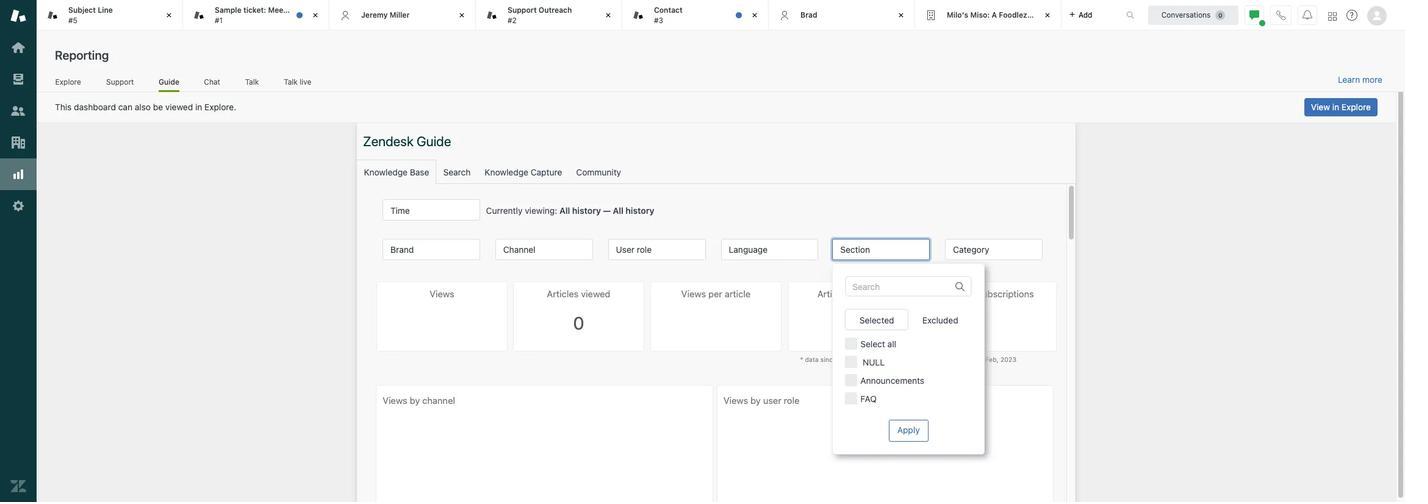 Task type: vqa. For each thing, say whether or not it's contained in the screenshot.
Talk Talk
yes



Task type: locate. For each thing, give the bounding box(es) containing it.
1 horizontal spatial in
[[1332, 102, 1339, 112]]

explore inside button
[[1342, 102, 1371, 112]]

sample
[[215, 6, 241, 15]]

close image left the milo's
[[895, 9, 907, 21]]

talk for talk live
[[284, 77, 298, 86]]

close image right the
[[309, 9, 322, 21]]

2 close image from the left
[[309, 9, 322, 21]]

2 horizontal spatial close image
[[456, 9, 468, 21]]

1 close image from the left
[[163, 9, 175, 21]]

3 tab from the left
[[476, 0, 622, 31]]

guide link
[[159, 77, 179, 92]]

support up can
[[106, 77, 134, 86]]

talk
[[245, 77, 259, 86], [284, 77, 298, 86]]

explore.
[[204, 102, 236, 112]]

1 horizontal spatial support
[[508, 6, 537, 15]]

ticket:
[[243, 6, 266, 15]]

close image left #3
[[602, 9, 614, 21]]

tab containing subject line
[[37, 0, 183, 31]]

dashboard
[[74, 102, 116, 112]]

miller
[[390, 10, 410, 19]]

view
[[1311, 102, 1330, 112]]

talk left live on the top left of page
[[284, 77, 298, 86]]

support
[[508, 6, 537, 15], [106, 77, 134, 86]]

1 horizontal spatial close image
[[309, 9, 322, 21]]

support link
[[106, 77, 134, 90]]

talk right chat
[[245, 77, 259, 86]]

the
[[288, 6, 300, 15]]

jeremy
[[361, 10, 388, 19]]

chat
[[204, 77, 220, 86]]

explore down learn more link
[[1342, 102, 1371, 112]]

line
[[98, 6, 113, 15]]

tab
[[37, 0, 183, 31], [183, 0, 329, 31], [476, 0, 622, 31], [622, 0, 769, 31]]

1 in from the left
[[195, 102, 202, 112]]

in inside view in explore button
[[1332, 102, 1339, 112]]

organizations image
[[10, 135, 26, 151]]

2 close image from the left
[[749, 9, 761, 21]]

close image inside jeremy miller tab
[[456, 9, 468, 21]]

tab containing support outreach
[[476, 0, 622, 31]]

in right view
[[1332, 102, 1339, 112]]

close image
[[602, 9, 614, 21], [749, 9, 761, 21], [895, 9, 907, 21], [1041, 9, 1054, 21]]

4 close image from the left
[[1041, 9, 1054, 21]]

1 talk from the left
[[245, 77, 259, 86]]

subsidiary
[[1029, 10, 1067, 19]]

1 horizontal spatial explore
[[1342, 102, 1371, 112]]

reporting
[[55, 48, 109, 62]]

3 close image from the left
[[895, 9, 907, 21]]

talk live
[[284, 77, 311, 86]]

close image
[[163, 9, 175, 21], [309, 9, 322, 21], [456, 9, 468, 21]]

4 tab from the left
[[622, 0, 769, 31]]

0 horizontal spatial talk
[[245, 77, 259, 86]]

talk link
[[245, 77, 259, 90]]

0 horizontal spatial in
[[195, 102, 202, 112]]

reporting image
[[10, 167, 26, 182]]

add
[[1079, 10, 1092, 19]]

be
[[153, 102, 163, 112]]

ticket
[[302, 6, 322, 15]]

close image left brad
[[749, 9, 761, 21]]

talk for talk
[[245, 77, 259, 86]]

0 vertical spatial support
[[508, 6, 537, 15]]

1 vertical spatial explore
[[1342, 102, 1371, 112]]

tab containing contact
[[622, 0, 769, 31]]

miso:
[[970, 10, 990, 19]]

support up #2
[[508, 6, 537, 15]]

1 vertical spatial support
[[106, 77, 134, 86]]

guide
[[159, 77, 179, 86]]

close image left "add" dropdown button
[[1041, 9, 1054, 21]]

close image left "#1"
[[163, 9, 175, 21]]

button displays agent's chat status as online. image
[[1250, 10, 1259, 20]]

explore up this
[[55, 77, 81, 86]]

admin image
[[10, 198, 26, 214]]

explore
[[55, 77, 81, 86], [1342, 102, 1371, 112]]

2 in from the left
[[1332, 102, 1339, 112]]

1 close image from the left
[[602, 9, 614, 21]]

in right viewed
[[195, 102, 202, 112]]

3 close image from the left
[[456, 9, 468, 21]]

meet
[[268, 6, 286, 15]]

close image for "milo's miso: a foodlez subsidiary" tab at top
[[1041, 9, 1054, 21]]

view in explore button
[[1304, 98, 1378, 117]]

customers image
[[10, 103, 26, 119]]

0 horizontal spatial close image
[[163, 9, 175, 21]]

0 horizontal spatial support
[[106, 77, 134, 86]]

support outreach #2
[[508, 6, 572, 25]]

2 tab from the left
[[183, 0, 329, 31]]

2 talk from the left
[[284, 77, 298, 86]]

1 tab from the left
[[37, 0, 183, 31]]

0 horizontal spatial explore
[[55, 77, 81, 86]]

can
[[118, 102, 132, 112]]

support inside support outreach #2
[[508, 6, 537, 15]]

jeremy miller tab
[[329, 0, 476, 31]]

learn
[[1338, 74, 1360, 85]]

subject line #5
[[68, 6, 113, 25]]

close image left #2
[[456, 9, 468, 21]]

1 horizontal spatial talk
[[284, 77, 298, 86]]

milo's
[[947, 10, 968, 19]]

in
[[195, 102, 202, 112], [1332, 102, 1339, 112]]

main element
[[0, 0, 37, 503]]

close image inside brad tab
[[895, 9, 907, 21]]

close image inside "milo's miso: a foodlez subsidiary" tab
[[1041, 9, 1054, 21]]

close image for tab containing support outreach
[[602, 9, 614, 21]]



Task type: describe. For each thing, give the bounding box(es) containing it.
views image
[[10, 71, 26, 87]]

#5
[[68, 16, 77, 25]]

tabs tab list
[[37, 0, 1113, 31]]

live
[[300, 77, 311, 86]]

zendesk support image
[[10, 8, 26, 24]]

zendesk image
[[10, 479, 26, 495]]

add button
[[1062, 0, 1100, 30]]

#2
[[508, 16, 517, 25]]

contact
[[654, 6, 683, 15]]

zendesk products image
[[1328, 12, 1337, 20]]

conversations
[[1161, 10, 1211, 19]]

support for support outreach #2
[[508, 6, 537, 15]]

chat link
[[204, 77, 220, 90]]

#1
[[215, 16, 223, 25]]

brad tab
[[769, 0, 915, 31]]

0 vertical spatial explore
[[55, 77, 81, 86]]

milo's miso: a foodlez subsidiary tab
[[915, 0, 1067, 31]]

learn more link
[[1338, 74, 1383, 85]]

jeremy miller
[[361, 10, 410, 19]]

learn more
[[1338, 74, 1383, 85]]

get help image
[[1347, 10, 1358, 21]]

subject
[[68, 6, 96, 15]]

this dashboard can also be viewed in explore.
[[55, 102, 236, 112]]

brad
[[800, 10, 817, 19]]

notifications image
[[1303, 10, 1312, 20]]

more
[[1362, 74, 1383, 85]]

support for support
[[106, 77, 134, 86]]

close image for brad tab
[[895, 9, 907, 21]]

tab containing sample ticket: meet the ticket
[[183, 0, 329, 31]]

also
[[135, 102, 151, 112]]

get started image
[[10, 40, 26, 56]]

view in explore
[[1311, 102, 1371, 112]]

contact #3
[[654, 6, 683, 25]]

outreach
[[539, 6, 572, 15]]

milo's miso: a foodlez subsidiary
[[947, 10, 1067, 19]]

conversations button
[[1148, 5, 1239, 25]]

viewed
[[165, 102, 193, 112]]

explore link
[[55, 77, 81, 90]]

sample ticket: meet the ticket #1
[[215, 6, 322, 25]]

#3
[[654, 16, 663, 25]]

this
[[55, 102, 72, 112]]

foodlez
[[999, 10, 1027, 19]]

a
[[992, 10, 997, 19]]

talk live link
[[283, 77, 312, 90]]



